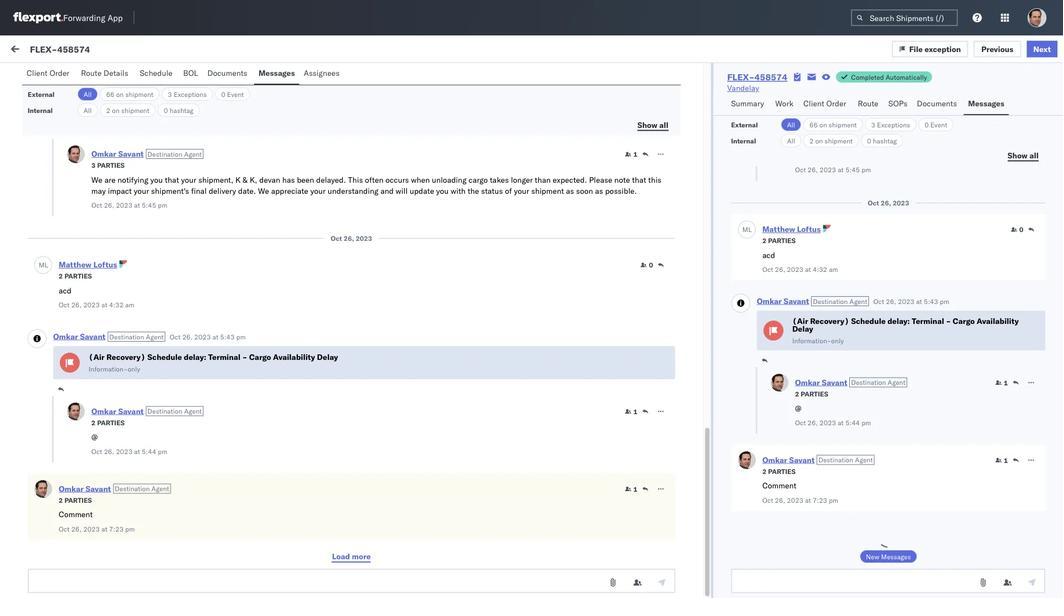 Task type: describe. For each thing, give the bounding box(es) containing it.
import work
[[82, 45, 126, 55]]

often
[[365, 175, 384, 185]]

0 horizontal spatial availability
[[273, 352, 315, 362]]

shipment's final delivery date. update
[[33, 444, 182, 465]]

0 horizontal spatial hashtag
[[170, 106, 194, 114]]

1 horizontal spatial you
[[150, 175, 163, 185]]

0 vertical spatial 5:43
[[924, 297, 939, 306]]

0 vertical spatial 7:23
[[813, 496, 828, 505]]

1 horizontal spatial 5:45
[[414, 350, 431, 360]]

my work
[[11, 43, 60, 58]]

0 vertical spatial recovery)
[[811, 316, 850, 326]]

0 horizontal spatial show
[[638, 120, 658, 130]]

delay inside "warehouse devan delay information-only"
[[157, 95, 178, 105]]

internal (0) button
[[70, 65, 124, 87]]

2 vertical spatial messages
[[881, 553, 911, 561]]

related
[[829, 96, 852, 104]]

2 horizontal spatial you
[[437, 186, 449, 196]]

than
[[535, 175, 551, 185]]

file exception
[[910, 44, 962, 54]]

0 horizontal spatial with
[[74, 455, 89, 465]]

0 horizontal spatial client
[[27, 68, 48, 78]]

automatically
[[886, 73, 928, 81]]

great
[[64, 372, 82, 382]]

Search Shipments (/) text field
[[852, 9, 959, 26]]

3 resize handle column header from the left
[[810, 93, 824, 586]]

warehouse inside "warehouse devan delay information-only"
[[89, 95, 130, 105]]

0 horizontal spatial 7:23
[[109, 525, 124, 533]]

0 horizontal spatial status
[[105, 455, 127, 465]]

1 horizontal spatial event
[[931, 121, 948, 129]]

1 horizontal spatial exceptions
[[878, 121, 911, 129]]

are inside are notifying you that your occurs
[[46, 422, 57, 431]]

waka!
[[149, 239, 171, 249]]

0 vertical spatial availability
[[977, 316, 1019, 326]]

2 vertical spatial only
[[128, 365, 140, 373]]

0 vertical spatial cargo
[[953, 316, 975, 326]]

lucrative
[[281, 372, 312, 382]]

2 horizontal spatial that
[[633, 175, 647, 185]]

exception: for exception: warehouse devan delay
[[35, 350, 74, 359]]

0 horizontal spatial 3 exceptions
[[168, 90, 207, 98]]

internal (0)
[[74, 70, 118, 80]]

partnership.
[[33, 383, 76, 393]]

date. inside shipment's final delivery date. update
[[164, 444, 182, 454]]

0 vertical spatial (air recovery) schedule delay: terminal - cargo availability delay information-only
[[793, 316, 1019, 345]]

1 vertical spatial 0 hashtag
[[868, 137, 898, 145]]

am filing
[[38, 189, 68, 199]]

occurs inside we are notifying you that your shipment, k & k, devan has been delayed. this often occurs when unloading cargo takes longer than expected. please note that this may impact your shipment's final delivery date. we appreciate your understanding and will update you with the status of your shipment as soon as possible. oct 26, 2023 at 5:45 pm
[[386, 175, 409, 185]]

report
[[130, 189, 152, 199]]

matthew loftus for rightmost 0 button
[[763, 224, 821, 234]]

0 vertical spatial 5:44
[[846, 419, 860, 427]]

final inside shipment's final delivery date. update
[[117, 444, 132, 454]]

0 vertical spatial we
[[91, 175, 103, 185]]

1 vertical spatial documents
[[918, 99, 958, 108]]

longer
[[511, 175, 533, 185]]

external inside button
[[18, 70, 47, 80]]

impact inside we are notifying you that your shipment, k & k, devan has been delayed. this often occurs when unloading cargo takes longer than expected. please note that this may impact your shipment's final delivery date. we appreciate your understanding and will update you with the status of your shipment as soon as possible. oct 26, 2023 at 5:45 pm
[[108, 186, 132, 196]]

0 vertical spatial documents button
[[203, 63, 254, 85]]

sep 21, 2023 at 3:42 am
[[170, 75, 246, 84]]

order for leftmost client order button
[[50, 68, 69, 78]]

notifying inside we are notifying you that your shipment, k & k, devan has been delayed. this often occurs when unloading cargo takes longer than expected. please note that this may impact your shipment's final delivery date. we appreciate your understanding and will update you with the status of your shipment as soon as possible. oct 26, 2023 at 5:45 pm
[[118, 175, 148, 185]]

4:32 for rightmost 0 button
[[813, 265, 828, 274]]

1 vertical spatial documents button
[[913, 94, 964, 115]]

completed automatically
[[852, 73, 928, 81]]

m l for rightmost 0 button matthew loftus button
[[743, 225, 752, 234]]

acd for rightmost 0 button
[[763, 250, 775, 260]]

with the status of your shipment
[[74, 455, 188, 465]]

boat!
[[108, 239, 126, 249]]

bol
[[183, 68, 198, 78]]

1 vertical spatial comment
[[59, 510, 93, 519]]

load
[[332, 552, 350, 562]]

forwarding app
[[63, 12, 123, 23]]

message list button
[[124, 65, 181, 87]]

route for route details
[[81, 68, 102, 78]]

2 on shipment for rightmost show all button
[[810, 137, 853, 145]]

with inside we are notifying you that your shipment, k & k, devan has been delayed. this often occurs when unloading cargo takes longer than expected. please note that this may impact your shipment's final delivery date. we appreciate your understanding and will update you with the status of your shipment as soon as possible. oct 26, 2023 at 5:45 pm
[[451, 186, 466, 196]]

your up improve
[[181, 175, 196, 185]]

exception: for exception:
[[35, 289, 74, 298]]

1 horizontal spatial that
[[165, 175, 179, 185]]

understanding
[[328, 186, 379, 196]]

1 vertical spatial client
[[804, 99, 825, 108]]

matthew for left 0 button
[[59, 260, 92, 270]]

possible.
[[606, 186, 637, 196]]

0 vertical spatial @
[[795, 403, 802, 413]]

0 vertical spatial delay:
[[888, 316, 910, 326]]

been
[[297, 175, 314, 185]]

summary button
[[727, 94, 771, 115]]

related work item/shipment
[[829, 96, 916, 104]]

delivery inside we are notifying you that your shipment, k & k, devan has been delayed. this often occurs when unloading cargo takes longer than expected. please note that this may impact your shipment's final delivery date. we appreciate your understanding and will update you with the status of your shipment as soon as possible. oct 26, 2023 at 5:45 pm
[[209, 186, 236, 196]]

are notifying you that your occurs
[[33, 422, 138, 442]]

new messages
[[866, 553, 911, 561]]

2 vertical spatial @
[[33, 566, 40, 575]]

1 vertical spatial we
[[258, 186, 269, 196]]

more
[[352, 552, 371, 562]]

omkar savant for exception:
[[54, 270, 103, 279]]

1 vertical spatial information-
[[793, 337, 832, 345]]

omkar savant for whatever
[[54, 220, 103, 229]]

0 vertical spatial @ oct 26, 2023 at 5:44 pm
[[795, 403, 871, 427]]

takes inside we are notifying you that your shipment, k & k, devan has been delayed. this often occurs when unloading cargo takes longer than expected. please note that this may impact your shipment's final delivery date. we appreciate your understanding and will update you with the status of your shipment as soon as possible. oct 26, 2023 at 5:45 pm
[[490, 175, 509, 185]]

1 vertical spatial work
[[776, 99, 794, 108]]

your down longer
[[514, 186, 530, 196]]

1 horizontal spatial hashtag
[[874, 137, 898, 145]]

3 parties
[[91, 161, 125, 170]]

1 vertical spatial 5:43
[[220, 333, 235, 341]]

1 horizontal spatial show
[[1008, 150, 1028, 160]]

delivery inside shipment's final delivery date. update
[[134, 444, 162, 454]]

1 a from the left
[[58, 372, 62, 382]]

1 vertical spatial only
[[832, 337, 844, 345]]

matthew loftus button for rightmost 0 button
[[763, 224, 821, 234]]

sops
[[889, 99, 908, 108]]

warehouse devan delay information-only
[[89, 95, 178, 116]]

waka
[[128, 239, 147, 249]]

1 horizontal spatial oct 26, 2023 at 5:43 pm
[[874, 297, 950, 306]]

l for rightmost 0 button matthew loftus button
[[749, 225, 752, 234]]

0 vertical spatial work
[[107, 45, 126, 55]]

1 vertical spatial (air
[[89, 352, 105, 362]]

previous button
[[974, 41, 1022, 57]]

route button
[[854, 94, 885, 115]]

1 horizontal spatial messages button
[[964, 94, 1010, 115]]

appreciate
[[271, 186, 309, 196]]

1 vertical spatial @ oct 26, 2023 at 5:44 pm
[[91, 432, 167, 456]]

message for list
[[129, 70, 161, 80]]

0 vertical spatial client order
[[27, 68, 69, 78]]

0 vertical spatial (air
[[793, 316, 809, 326]]

information- inside "warehouse devan delay information-only"
[[89, 107, 128, 116]]

1854269
[[852, 179, 886, 188]]

0 horizontal spatial cargo
[[249, 352, 271, 362]]

route details
[[81, 68, 128, 78]]

flex- 2271801
[[829, 284, 886, 294]]

0 horizontal spatial all
[[660, 120, 669, 130]]

2 vertical spatial recovery)
[[94, 494, 133, 503]]

1 vertical spatial 3 exceptions
[[872, 121, 911, 129]]

shipment inside we are notifying you that your shipment, k & k, devan has been delayed. this often occurs when unloading cargo takes longer than expected. please note that this may impact your shipment's final delivery date. we appreciate your understanding and will update you with the status of your shipment as soon as possible. oct 26, 2023 at 5:45 pm
[[532, 186, 564, 196]]

2271801
[[852, 284, 886, 294]]

1 vertical spatial oct 26, 2023 at 5:43 pm
[[170, 333, 246, 341]]

1 vertical spatial oct 26, 2023
[[331, 234, 372, 243]]

0 vertical spatial exceptions
[[174, 90, 207, 98]]

acd oct 26, 2023 at 4:32 am for left 0 button
[[59, 286, 134, 309]]

devan inside "warehouse devan delay information-only"
[[132, 95, 155, 105]]

1 horizontal spatial all
[[1030, 150, 1040, 160]]

7:00
[[414, 179, 431, 188]]

filing
[[50, 189, 68, 199]]

1 vertical spatial recovery)
[[107, 352, 146, 362]]

morale!
[[210, 189, 236, 199]]

file
[[910, 44, 924, 54]]

commendation report to improve your morale!
[[76, 189, 236, 199]]

1 vertical spatial warehouse
[[76, 350, 118, 359]]

forwarding
[[63, 12, 105, 23]]

new messages button
[[860, 550, 917, 564]]

to
[[154, 189, 161, 199]]

will inside we are notifying you that your shipment, k & k, devan has been delayed. this often occurs when unloading cargo takes longer than expected. please note that this may impact your shipment's final delivery date. we appreciate your understanding and will update you with the status of your shipment as soon as possible. oct 26, 2023 at 5:45 pm
[[396, 186, 408, 196]]

1 vertical spatial 3
[[872, 121, 876, 129]]

1 horizontal spatial client order
[[804, 99, 847, 108]]

update inside shipment's final delivery date. update
[[33, 455, 58, 465]]

oct 26, 2023, 6:30 pm edt
[[362, 229, 461, 238]]

0 vertical spatial flex-458574
[[30, 43, 90, 54]]

commendation
[[76, 189, 128, 199]]

pm for 5:44
[[433, 555, 445, 565]]

0 horizontal spatial event
[[227, 90, 244, 98]]

messages for rightmost 'messages' button
[[969, 99, 1005, 108]]

&
[[243, 175, 248, 185]]

1 horizontal spatial comment oct 26, 2023 at 7:23 pm
[[763, 481, 839, 505]]

delayed.
[[316, 175, 346, 185]]

external for show all button to the top
[[28, 90, 55, 98]]

and inside we are notifying you that your shipment, k & k, devan has been delayed. this often occurs when unloading cargo takes longer than expected. please note that this may impact your shipment's final delivery date. we appreciate your understanding and will update you with the status of your shipment as soon as possible. oct 26, 2023 at 5:45 pm
[[381, 186, 394, 196]]

order for the right client order button
[[827, 99, 847, 108]]

0 horizontal spatial messages button
[[254, 63, 300, 85]]

next
[[1034, 44, 1052, 54]]

flex- 458574 for oct 26, 2023, 7:22 pm edt
[[829, 129, 881, 139]]

applied
[[218, 45, 244, 55]]

sep
[[170, 75, 181, 84]]

note
[[615, 175, 631, 185]]

external (0)
[[18, 70, 63, 80]]

is a great deal and with this contract established, we will create a lucrative partnership.
[[33, 372, 312, 393]]

7:22
[[414, 129, 431, 139]]

0 vertical spatial show all button
[[631, 117, 676, 134]]

pm for 6:30
[[433, 229, 445, 238]]

exception
[[925, 44, 962, 54]]

6:30
[[414, 229, 431, 238]]

cargo inside 'unloading cargo takes impact'
[[116, 433, 136, 442]]

0 event for show all button to the top
[[221, 90, 244, 98]]

message list
[[129, 70, 177, 80]]

2 vertical spatial delay:
[[172, 494, 194, 503]]

oct 26, 2023, 5:44 pm edt
[[362, 555, 461, 565]]

1 vertical spatial (air recovery) schedule delay: terminal - cargo availability delay information-only
[[89, 352, 338, 373]]

1 horizontal spatial show all
[[1008, 150, 1040, 160]]

0 vertical spatial oct 26, 2023
[[868, 199, 910, 207]]

import work button
[[78, 35, 130, 65]]

1 horizontal spatial flex-458574
[[728, 71, 788, 83]]

deal
[[84, 372, 99, 382]]

3 parties button
[[91, 160, 125, 170]]

omkar savant for are
[[54, 403, 103, 412]]

1 vertical spatial comment oct 26, 2023 at 7:23 pm
[[59, 510, 135, 533]]

2 vertical spatial 5:44
[[414, 555, 431, 565]]

1 horizontal spatial comment
[[763, 481, 797, 491]]

- for oct 26, 2023, 7:00 pm edt
[[595, 179, 600, 188]]

bol button
[[179, 63, 203, 85]]

66 on shipment for show all button to the top
[[106, 90, 154, 98]]

your inside are notifying you that your occurs
[[123, 422, 138, 431]]

contract
[[149, 372, 178, 382]]

1 horizontal spatial 0 button
[[1011, 225, 1024, 234]]

1 vertical spatial delay:
[[184, 352, 206, 362]]

66 on shipment for rightmost show all button
[[810, 121, 857, 129]]

external (0) button
[[13, 65, 70, 87]]

1 horizontal spatial @
[[91, 432, 98, 442]]

2 a from the left
[[275, 372, 279, 382]]

0 horizontal spatial 0 button
[[641, 261, 654, 270]]

sops button
[[885, 94, 913, 115]]

1 vertical spatial terminal
[[208, 352, 241, 362]]

only inside "warehouse devan delay information-only"
[[128, 107, 140, 116]]

4 resize handle column header from the left
[[1044, 93, 1057, 586]]

1 horizontal spatial 3
[[168, 90, 172, 98]]

summary
[[732, 99, 765, 108]]

forwarding app link
[[13, 12, 123, 23]]

2 horizontal spatial 5:45
[[846, 166, 860, 174]]

1 horizontal spatial client order button
[[800, 94, 854, 115]]

impact inside 'unloading cargo takes impact'
[[33, 444, 57, 454]]

2 vertical spatial (air
[[76, 494, 92, 503]]

2 vertical spatial information-
[[89, 365, 128, 373]]

your down 'shipment,' on the top left of page
[[193, 189, 208, 199]]

oct 26, 2023, 7:00 pm edt
[[362, 179, 461, 188]]

k,
[[250, 175, 257, 185]]

oct 26, 2023 at 5:45 pm
[[795, 166, 871, 174]]

2023, for 5:45
[[391, 350, 412, 360]]

matthew loftus for left 0 button
[[59, 260, 117, 270]]

shipment's inside shipment's final delivery date. update
[[77, 444, 115, 454]]

this inside is a great deal and with this contract established, we will create a lucrative partnership.
[[134, 372, 147, 382]]

new
[[866, 553, 880, 561]]

next button
[[1027, 41, 1058, 57]]

m for left 0 button
[[39, 261, 45, 269]]

assignees
[[304, 68, 340, 78]]

with inside is a great deal and with this contract established, we will create a lucrative partnership.
[[117, 372, 132, 382]]

2 resize handle column header from the left
[[577, 93, 590, 586]]

unloading inside 'unloading cargo takes impact'
[[80, 433, 114, 442]]

exception: warehouse devan delay
[[35, 350, 166, 359]]

edt for oct 26, 2023, 7:22 pm edt
[[447, 129, 461, 139]]

k
[[236, 175, 241, 185]]

flex- 458574 for oct 26, 2023, 5:45 pm edt
[[829, 350, 881, 360]]

established,
[[180, 372, 223, 382]]

takes inside 'unloading cargo takes impact'
[[138, 433, 157, 442]]

create
[[251, 372, 273, 382]]

pm for 7:22
[[433, 129, 445, 139]]



Task type: vqa. For each thing, say whether or not it's contained in the screenshot.
"Priority"
no



Task type: locate. For each thing, give the bounding box(es) containing it.
client order button down my work
[[22, 63, 77, 85]]

route down import
[[81, 68, 102, 78]]

matthew loftus button for left 0 button
[[59, 260, 117, 270]]

oct inside we are notifying you that your shipment, k & k, devan has been delayed. this often occurs when unloading cargo takes longer than expected. please note that this may impact your shipment's final delivery date. we appreciate your understanding and will update you with the status of your shipment as soon as possible. oct 26, 2023 at 5:45 pm
[[91, 201, 102, 209]]

2 on shipment up oct 26, 2023 at 5:45 pm
[[810, 137, 853, 145]]

0 horizontal spatial the
[[91, 455, 103, 465]]

0 horizontal spatial acd oct 26, 2023 at 4:32 am
[[59, 286, 134, 309]]

3:42
[[221, 75, 235, 84]]

1 horizontal spatial acd
[[763, 250, 775, 260]]

1 horizontal spatial terminal
[[912, 316, 945, 326]]

with down 'unloading cargo takes impact'
[[74, 455, 89, 465]]

load more
[[332, 552, 371, 562]]

4 pm from the top
[[433, 350, 445, 360]]

recovery)
[[811, 316, 850, 326], [107, 352, 146, 362], [94, 494, 133, 503]]

2 flex- 458574 from the top
[[829, 350, 881, 360]]

@ oct 26, 2023 at 5:44 pm
[[795, 403, 871, 427], [91, 432, 167, 456]]

2023, for 5:44
[[391, 555, 412, 565]]

1 horizontal spatial 66
[[810, 121, 818, 129]]

0 vertical spatial matthew loftus button
[[763, 224, 821, 234]]

matthew for rightmost 0 button
[[763, 224, 796, 234]]

are down partnership.
[[46, 422, 57, 431]]

3 pm from the top
[[433, 229, 445, 238]]

notifying inside are notifying you that your occurs
[[59, 422, 90, 431]]

you up 'unloading cargo takes impact'
[[92, 422, 105, 431]]

oct 26, 2023, 7:22 pm edt
[[362, 129, 461, 139]]

route details button
[[77, 63, 135, 85]]

1 flex- 458574 from the top
[[829, 129, 881, 139]]

1 vertical spatial 0 button
[[641, 261, 654, 270]]

66 on shipment
[[106, 90, 154, 98], [810, 121, 857, 129]]

flex-
[[30, 43, 57, 54], [728, 71, 755, 83], [829, 129, 852, 139], [829, 179, 852, 188], [829, 229, 852, 238], [829, 284, 852, 294], [829, 350, 852, 360], [829, 423, 852, 432], [829, 495, 852, 504]]

your up with the status of your shipment
[[123, 422, 138, 431]]

work for my
[[32, 43, 60, 58]]

we up may
[[91, 175, 103, 185]]

1 horizontal spatial occurs
[[386, 175, 409, 185]]

external down my work
[[18, 70, 47, 80]]

pm
[[433, 129, 445, 139], [433, 179, 445, 188], [433, 229, 445, 238], [433, 350, 445, 360], [433, 555, 445, 565]]

savant
[[80, 74, 105, 84], [118, 149, 144, 159], [79, 170, 103, 180], [79, 220, 103, 229], [79, 270, 103, 279], [784, 296, 809, 306], [79, 331, 103, 340], [80, 332, 105, 341], [822, 378, 848, 387], [79, 403, 103, 412], [118, 406, 144, 416], [790, 455, 815, 465], [79, 475, 103, 484], [86, 484, 111, 494]]

0 horizontal spatial comment
[[59, 510, 93, 519]]

impact right may
[[108, 186, 132, 196]]

are
[[105, 175, 116, 185], [46, 422, 57, 431]]

the
[[468, 186, 479, 196], [91, 455, 103, 465]]

1 vertical spatial 66 on shipment
[[810, 121, 857, 129]]

0 vertical spatial takes
[[490, 175, 509, 185]]

loftus for rightmost 0 button
[[797, 224, 821, 234]]

date. down &
[[238, 186, 256, 196]]

hashtag down "sep"
[[170, 106, 194, 114]]

1 vertical spatial devan
[[120, 350, 143, 359]]

route down completed
[[859, 99, 879, 108]]

vandelay link
[[728, 83, 760, 94]]

message (0)
[[135, 45, 181, 55]]

5 pm from the top
[[433, 555, 445, 565]]

matthew
[[763, 224, 796, 234], [59, 260, 92, 270]]

that
[[165, 175, 179, 185], [633, 175, 647, 185], [107, 422, 121, 431]]

unloading right 7:00
[[432, 175, 467, 185]]

messages
[[259, 68, 295, 78], [969, 99, 1005, 108], [881, 553, 911, 561]]

5 omkar savant from the top
[[54, 403, 103, 412]]

1 exception: from the top
[[35, 289, 74, 298]]

6 omkar savant from the top
[[54, 475, 103, 484]]

2 pm from the top
[[433, 179, 445, 188]]

0 horizontal spatial order
[[50, 68, 69, 78]]

that up improve
[[165, 175, 179, 185]]

schedule
[[140, 68, 173, 78], [851, 316, 886, 326], [148, 352, 182, 362], [135, 494, 170, 503]]

expected.
[[553, 175, 588, 185]]

occurs inside are notifying you that your occurs
[[33, 433, 57, 442]]

1 vertical spatial hashtag
[[874, 137, 898, 145]]

update down when
[[410, 186, 434, 196]]

status
[[481, 186, 503, 196], [105, 455, 127, 465]]

3 flex- 458574 from the top
[[829, 423, 881, 432]]

assignees button
[[300, 63, 346, 85]]

takes left longer
[[490, 175, 509, 185]]

date. inside we are notifying you that your shipment, k & k, devan has been delayed. this often occurs when unloading cargo takes longer than expected. please note that this may impact your shipment's final delivery date. we appreciate your understanding and will update you with the status of your shipment as soon as possible. oct 26, 2023 at 5:45 pm
[[238, 186, 256, 196]]

schedule button
[[135, 63, 179, 85]]

message inside button
[[129, 70, 161, 80]]

warehouse up deal
[[76, 350, 118, 359]]

1 horizontal spatial and
[[381, 186, 394, 196]]

66 on shipment down 'related' at the right
[[810, 121, 857, 129]]

cargo left longer
[[469, 175, 488, 185]]

1 as from the left
[[566, 186, 574, 196]]

3 exceptions down sops button
[[872, 121, 911, 129]]

2 omkar savant from the top
[[54, 220, 103, 229]]

documents button down applied
[[203, 63, 254, 85]]

parties inside 3 parties button
[[97, 161, 125, 170]]

2 on shipment for show all button to the top
[[106, 106, 149, 114]]

terminal
[[912, 316, 945, 326], [208, 352, 241, 362]]

oct 26, 2023 at 5:43 pm down 2271801
[[874, 297, 950, 306]]

order left route "button"
[[827, 99, 847, 108]]

documents down applied
[[208, 68, 248, 78]]

0 vertical spatial loftus
[[797, 224, 821, 234]]

oct 26, 2023
[[868, 199, 910, 207], [331, 234, 372, 243]]

0 vertical spatial flex- 458574
[[829, 129, 881, 139]]

omkar savant down floats
[[54, 270, 103, 279]]

0 vertical spatial comment oct 26, 2023 at 7:23 pm
[[763, 481, 839, 505]]

66 on shipment down details
[[106, 90, 154, 98]]

1 horizontal spatial unloading
[[432, 175, 467, 185]]

5:43
[[924, 297, 939, 306], [220, 333, 235, 341]]

0 vertical spatial messages
[[259, 68, 295, 78]]

delivery up with the status of your shipment
[[134, 444, 162, 454]]

1 pm from the top
[[433, 129, 445, 139]]

3 inside button
[[91, 161, 96, 170]]

4:32 for left 0 button
[[109, 301, 124, 309]]

route inside "button"
[[859, 99, 879, 108]]

2 exception: from the top
[[35, 350, 74, 359]]

messaging
[[58, 139, 95, 149]]

26, inside we are notifying you that your shipment, k & k, devan has been delayed. this often occurs when unloading cargo takes longer than expected. please note that this may impact your shipment's final delivery date. we appreciate your understanding and will update you with the status of your shipment as soon as possible. oct 26, 2023 at 5:45 pm
[[104, 201, 114, 209]]

0 horizontal spatial will
[[237, 372, 249, 382]]

0 vertical spatial m l
[[743, 225, 752, 234]]

omkar savant up floats
[[54, 220, 103, 229]]

work right 'related' at the right
[[854, 96, 869, 104]]

work
[[32, 43, 60, 58], [854, 96, 869, 104]]

5:45 inside we are notifying you that your shipment, k & k, devan has been delayed. this often occurs when unloading cargo takes longer than expected. please note that this may impact your shipment's final delivery date. we appreciate your understanding and will update you with the status of your shipment as soon as possible. oct 26, 2023 at 5:45 pm
[[142, 201, 156, 209]]

4 2023, from the top
[[391, 350, 412, 360]]

exceptions down 21,
[[174, 90, 207, 98]]

(0) for external (0)
[[49, 70, 63, 80]]

may
[[91, 186, 106, 196]]

0 vertical spatial occurs
[[386, 175, 409, 185]]

0 horizontal spatial client order button
[[22, 63, 77, 85]]

5 edt from the top
[[447, 555, 461, 565]]

3 omkar savant from the top
[[54, 270, 103, 279]]

with right deal
[[117, 372, 132, 382]]

final down 'shipment,' on the top left of page
[[191, 186, 207, 196]]

schedule inside button
[[140, 68, 173, 78]]

0 horizontal spatial of
[[129, 455, 136, 465]]

1 resize handle column header from the left
[[344, 93, 357, 586]]

latent
[[33, 139, 56, 149]]

omkar savant button
[[53, 74, 105, 84], [91, 149, 144, 159], [757, 296, 809, 306], [53, 332, 105, 341], [795, 378, 848, 387], [91, 406, 144, 416], [763, 455, 815, 465], [59, 484, 111, 494]]

and inside is a great deal and with this contract established, we will create a lucrative partnership.
[[101, 372, 115, 382]]

0 vertical spatial show all
[[638, 120, 669, 130]]

status inside we are notifying you that your shipment, k & k, devan has been delayed. this often occurs when unloading cargo takes longer than expected. please note that this may impact your shipment's final delivery date. we appreciate your understanding and will update you with the status of your shipment as soon as possible. oct 26, 2023 at 5:45 pm
[[481, 186, 503, 196]]

4 edt from the top
[[447, 350, 461, 360]]

None text field
[[28, 569, 676, 593]]

devan up is a great deal and with this contract established, we will create a lucrative partnership.
[[120, 350, 143, 359]]

1 horizontal spatial (0)
[[103, 70, 118, 80]]

edt for oct 26, 2023, 5:44 pm edt
[[447, 555, 461, 565]]

0 vertical spatial show
[[638, 120, 658, 130]]

resize handle column header
[[344, 93, 357, 586], [577, 93, 590, 586], [810, 93, 824, 586], [1044, 93, 1057, 586]]

2 horizontal spatial 5:44
[[846, 419, 860, 427]]

your left to
[[134, 186, 149, 196]]

flex-458574 down "forwarding app" link
[[30, 43, 90, 54]]

of down longer
[[505, 186, 512, 196]]

0 vertical spatial will
[[396, 186, 408, 196]]

exception: for exception: (air recovery) schedule delay:
[[35, 494, 74, 503]]

message
[[135, 45, 167, 55], [129, 70, 161, 80], [34, 96, 61, 104]]

1 vertical spatial messages
[[969, 99, 1005, 108]]

documents button
[[203, 63, 254, 85], [913, 94, 964, 115]]

pm inside we are notifying you that your shipment, k & k, devan has been delayed. this often occurs when unloading cargo takes longer than expected. please note that this may impact your shipment's final delivery date. we appreciate your understanding and will update you with the status of your shipment as soon as possible. oct 26, 2023 at 5:45 pm
[[158, 201, 167, 209]]

2 vertical spatial you
[[92, 422, 105, 431]]

and right deal
[[101, 372, 115, 382]]

notifying up report
[[118, 175, 148, 185]]

client order button down completed
[[800, 94, 854, 115]]

completed
[[852, 73, 885, 81]]

edt for oct 26, 2023, 7:00 pm edt
[[447, 179, 461, 188]]

| 1 filter applied
[[189, 45, 244, 55]]

acd oct 26, 2023 at 4:32 am
[[763, 250, 838, 274], [59, 286, 134, 309]]

1 horizontal spatial documents button
[[913, 94, 964, 115]]

internal inside button
[[74, 70, 101, 80]]

notifying up 'unloading cargo takes impact'
[[59, 422, 90, 431]]

1 vertical spatial loftus
[[93, 260, 117, 270]]

work right summary button
[[776, 99, 794, 108]]

will left 7:00
[[396, 186, 408, 196]]

458574
[[57, 43, 90, 54], [755, 71, 788, 83], [852, 129, 881, 139], [852, 350, 881, 360], [852, 423, 881, 432], [852, 555, 881, 565]]

am
[[237, 75, 246, 84], [38, 189, 48, 199], [829, 265, 838, 274], [125, 301, 134, 309]]

update
[[410, 186, 434, 196], [33, 455, 58, 465]]

0 vertical spatial warehouse
[[89, 95, 130, 105]]

1 vertical spatial matthew loftus button
[[59, 260, 117, 270]]

4 omkar savant from the top
[[54, 331, 103, 340]]

client down my work
[[27, 68, 48, 78]]

0 vertical spatial m
[[743, 225, 749, 234]]

2023, for 6:30
[[391, 229, 412, 238]]

1 horizontal spatial acd oct 26, 2023 at 4:32 am
[[763, 250, 838, 274]]

0 horizontal spatial messages
[[259, 68, 295, 78]]

edt for oct 26, 2023, 5:45 pm edt
[[447, 350, 461, 360]]

0 horizontal spatial delivery
[[134, 444, 162, 454]]

66 up oct 26, 2023 at 5:45 pm
[[810, 121, 818, 129]]

external down summary button
[[732, 121, 759, 129]]

- for oct 26, 2023, 6:30 pm edt
[[595, 229, 600, 238]]

1 vertical spatial 4:32
[[109, 301, 124, 309]]

m l
[[743, 225, 752, 234], [39, 261, 48, 269]]

1 omkar savant from the top
[[54, 170, 103, 180]]

oct 26, 2023 at 5:43 pm up established,
[[170, 333, 246, 341]]

0 button
[[1011, 225, 1024, 234], [641, 261, 654, 270]]

your up exception: (air recovery) schedule delay:
[[138, 455, 153, 465]]

omkar savant up the exception: warehouse devan delay
[[54, 331, 103, 340]]

on
[[116, 90, 124, 98], [112, 106, 120, 114], [820, 121, 828, 129], [816, 137, 824, 145]]

edt for oct 26, 2023, 6:30 pm edt
[[447, 229, 461, 238]]

all
[[660, 120, 669, 130], [1030, 150, 1040, 160]]

the down 'unloading cargo takes impact'
[[91, 455, 103, 465]]

oct
[[362, 129, 374, 139], [795, 166, 806, 174], [362, 179, 374, 188], [868, 199, 880, 207], [91, 201, 102, 209], [362, 229, 374, 238], [331, 234, 342, 243], [763, 265, 773, 274], [874, 297, 885, 306], [59, 301, 70, 309], [170, 333, 181, 341], [362, 350, 374, 360], [795, 419, 806, 427], [91, 447, 102, 456], [763, 496, 773, 505], [59, 525, 70, 533], [362, 555, 374, 565]]

message left list
[[129, 70, 161, 80]]

information-
[[89, 107, 128, 116], [793, 337, 832, 345], [89, 365, 128, 373]]

0 horizontal spatial this
[[134, 372, 147, 382]]

1 vertical spatial notifying
[[59, 422, 90, 431]]

0 horizontal spatial matthew
[[59, 260, 92, 270]]

loftus
[[797, 224, 821, 234], [93, 260, 117, 270]]

1 horizontal spatial shipment's
[[151, 186, 189, 196]]

- for oct 26, 2023, 7:22 pm edt
[[595, 129, 600, 139]]

1 horizontal spatial date.
[[238, 186, 256, 196]]

oct 26, 2023 down understanding
[[331, 234, 372, 243]]

3 2023, from the top
[[391, 229, 412, 238]]

m l for matthew loftus button associated with left 0 button
[[39, 261, 48, 269]]

your left boat!
[[90, 239, 106, 249]]

0 vertical spatial matthew loftus
[[763, 224, 821, 234]]

0 hashtag down "sep"
[[164, 106, 194, 114]]

1 horizontal spatial takes
[[490, 175, 509, 185]]

your down been
[[311, 186, 326, 196]]

final inside we are notifying you that your shipment, k & k, devan has been delayed. this often occurs when unloading cargo takes longer than expected. please note that this may impact your shipment's final delivery date. we appreciate your understanding and will update you with the status of your shipment as soon as possible. oct 26, 2023 at 5:45 pm
[[191, 186, 207, 196]]

of inside we are notifying you that your shipment, k & k, devan has been delayed. this often occurs when unloading cargo takes longer than expected. please note that this may impact your shipment's final delivery date. we appreciate your understanding and will update you with the status of your shipment as soon as possible. oct 26, 2023 at 5:45 pm
[[505, 186, 512, 196]]

you inside are notifying you that your occurs
[[92, 422, 105, 431]]

pm for 7:00
[[433, 179, 445, 188]]

1 horizontal spatial as
[[596, 186, 604, 196]]

will
[[396, 186, 408, 196], [237, 372, 249, 382]]

shipment,
[[198, 175, 234, 185]]

and
[[381, 186, 394, 196], [101, 372, 115, 382]]

0 horizontal spatial documents button
[[203, 63, 254, 85]]

devan down message list button
[[132, 95, 155, 105]]

0 horizontal spatial documents
[[208, 68, 248, 78]]

documents button right sops
[[913, 94, 964, 115]]

0 vertical spatial acd oct 26, 2023 at 4:32 am
[[763, 250, 838, 274]]

will right we
[[237, 372, 249, 382]]

whatever floats your boat! waka waka!
[[33, 239, 171, 249]]

0 vertical spatial and
[[381, 186, 394, 196]]

- for oct 26, 2023, 5:45 pm edt
[[595, 350, 600, 360]]

external down external (0) button
[[28, 90, 55, 98]]

0 hashtag down route "button"
[[868, 137, 898, 145]]

acd
[[763, 250, 775, 260], [59, 286, 71, 295]]

delivery
[[209, 186, 236, 196], [134, 444, 162, 454]]

1 horizontal spatial messages
[[881, 553, 911, 561]]

-
[[595, 129, 600, 139], [595, 179, 600, 188], [595, 229, 600, 238], [946, 316, 951, 326], [595, 350, 600, 360], [243, 352, 247, 362]]

this right note on the right of the page
[[649, 175, 662, 185]]

66
[[106, 90, 114, 98], [810, 121, 818, 129]]

66 down route details button
[[106, 90, 114, 98]]

unloading up shipment's final delivery date. update
[[80, 433, 114, 442]]

0 event for rightmost show all button
[[925, 121, 948, 129]]

documents right sops button
[[918, 99, 958, 108]]

cargo inside we are notifying you that your shipment, k & k, devan has been delayed. this often occurs when unloading cargo takes longer than expected. please note that this may impact your shipment's final delivery date. we appreciate your understanding and will update you with the status of your shipment as soon as possible. oct 26, 2023 at 5:45 pm
[[469, 175, 488, 185]]

this
[[348, 175, 363, 185]]

route for route
[[859, 99, 879, 108]]

soon
[[577, 186, 594, 196]]

5:45
[[846, 166, 860, 174], [142, 201, 156, 209], [414, 350, 431, 360]]

2023 inside we are notifying you that your shipment, k & k, devan has been delayed. this often occurs when unloading cargo takes longer than expected. please note that this may impact your shipment's final delivery date. we appreciate your understanding and will update you with the status of your shipment as soon as possible. oct 26, 2023 at 5:45 pm
[[116, 201, 133, 209]]

exceptions down sops button
[[878, 121, 911, 129]]

flexport. image
[[13, 12, 63, 23]]

1 horizontal spatial cargo
[[953, 316, 975, 326]]

1 vertical spatial final
[[117, 444, 132, 454]]

2 edt from the top
[[447, 179, 461, 188]]

1 vertical spatial cargo
[[116, 433, 136, 442]]

5 2023, from the top
[[391, 555, 412, 565]]

0 horizontal spatial unloading
[[80, 433, 114, 442]]

documents
[[208, 68, 248, 78], [918, 99, 958, 108]]

1 horizontal spatial client
[[804, 99, 825, 108]]

that inside are notifying you that your occurs
[[107, 422, 121, 431]]

shipment's inside we are notifying you that your shipment, k & k, devan has been delayed. this often occurs when unloading cargo takes longer than expected. please note that this may impact your shipment's final delivery date. we appreciate your understanding and will update you with the status of your shipment as soon as possible. oct 26, 2023 at 5:45 pm
[[151, 186, 189, 196]]

omkar savant up are notifying you that your occurs
[[54, 403, 103, 412]]

0 vertical spatial 0 hashtag
[[164, 106, 194, 114]]

1 vertical spatial status
[[105, 455, 127, 465]]

flex- 458574
[[829, 129, 881, 139], [829, 350, 881, 360], [829, 423, 881, 432]]

that up 'unloading cargo takes impact'
[[107, 422, 121, 431]]

0 vertical spatial final
[[191, 186, 207, 196]]

3 down "sep"
[[168, 90, 172, 98]]

1 horizontal spatial 3 exceptions
[[872, 121, 911, 129]]

1 vertical spatial with
[[117, 372, 132, 382]]

external for rightmost show all button
[[732, 121, 759, 129]]

will inside is a great deal and with this contract established, we will create a lucrative partnership.
[[237, 372, 249, 382]]

a right create
[[275, 372, 279, 382]]

1 vertical spatial m l
[[39, 261, 48, 269]]

2023, for 7:22
[[391, 129, 412, 139]]

we down devan
[[258, 186, 269, 196]]

2 vertical spatial 3
[[91, 161, 96, 170]]

update inside we are notifying you that your shipment, k & k, devan has been delayed. this often occurs when unloading cargo takes longer than expected. please note that this may impact your shipment's final delivery date. we appreciate your understanding and will update you with the status of your shipment as soon as possible. oct 26, 2023 at 5:45 pm
[[410, 186, 434, 196]]

66 for rightmost show all button
[[810, 121, 818, 129]]

(0) for internal (0)
[[103, 70, 118, 80]]

2 on shipment down details
[[106, 106, 149, 114]]

at inside we are notifying you that your shipment, k & k, devan has been delayed. this often occurs when unloading cargo takes longer than expected. please note that this may impact your shipment's final delivery date. we appreciate your understanding and will update you with the status of your shipment as soon as possible. oct 26, 2023 at 5:45 pm
[[134, 201, 140, 209]]

work up external (0)
[[32, 43, 60, 58]]

omkar savant down shipment's final delivery date. update
[[54, 475, 103, 484]]

comment oct 26, 2023 at 7:23 pm
[[763, 481, 839, 505], [59, 510, 135, 533]]

order down my work
[[50, 68, 69, 78]]

messages for the left 'messages' button
[[259, 68, 295, 78]]

l for matthew loftus button associated with left 0 button
[[45, 261, 48, 269]]

1 horizontal spatial of
[[505, 186, 512, 196]]

0 vertical spatial external
[[18, 70, 47, 80]]

work up details
[[107, 45, 126, 55]]

message down external (0) button
[[34, 96, 61, 104]]

message up schedule button
[[135, 45, 167, 55]]

recovery) down flex- 2271801
[[811, 316, 850, 326]]

oct 26, 2023 down 1854269 at the right top of the page
[[868, 199, 910, 207]]

m for rightmost 0 button
[[743, 225, 749, 234]]

are inside we are notifying you that your shipment, k & k, devan has been delayed. this often occurs when unloading cargo takes longer than expected. please note that this may impact your shipment's final delivery date. we appreciate your understanding and will update you with the status of your shipment as soon as possible. oct 26, 2023 at 5:45 pm
[[105, 175, 116, 185]]

loftus for left 0 button
[[93, 260, 117, 270]]

2 as from the left
[[596, 186, 604, 196]]

edt
[[447, 129, 461, 139], [447, 179, 461, 188], [447, 229, 461, 238], [447, 350, 461, 360], [447, 555, 461, 565]]

improve
[[163, 189, 191, 199]]

(0) for message (0)
[[167, 45, 181, 55]]

1 horizontal spatial matthew
[[763, 224, 796, 234]]

a right is
[[58, 372, 62, 382]]

warehouse down route details button
[[89, 95, 130, 105]]

as down expected.
[[566, 186, 574, 196]]

cargo up with the status of your shipment
[[116, 433, 136, 442]]

3
[[168, 90, 172, 98], [872, 121, 876, 129], [91, 161, 96, 170]]

None text field
[[732, 569, 1046, 593]]

impact
[[108, 186, 132, 196], [33, 444, 57, 454]]

1 edt from the top
[[447, 129, 461, 139]]

2023, for 7:00
[[391, 179, 412, 188]]

0
[[221, 90, 225, 98], [164, 106, 168, 114], [925, 121, 929, 129], [868, 137, 872, 145], [1020, 226, 1024, 234], [649, 261, 654, 269]]

latent messaging test.
[[33, 139, 113, 149]]

1 horizontal spatial 66 on shipment
[[810, 121, 857, 129]]

1 2023, from the top
[[391, 129, 412, 139]]

exceptions
[[174, 90, 207, 98], [878, 121, 911, 129]]

3 edt from the top
[[447, 229, 461, 238]]

1 vertical spatial 66
[[810, 121, 818, 129]]

66 for show all button to the top
[[106, 90, 114, 98]]

1 vertical spatial you
[[437, 186, 449, 196]]

flex-458574 up vandelay
[[728, 71, 788, 83]]

devan
[[132, 95, 155, 105], [120, 350, 143, 359]]

this inside we are notifying you that your shipment, k & k, devan has been delayed. this often occurs when unloading cargo takes longer than expected. please note that this may impact your shipment's final delivery date. we appreciate your understanding and will update you with the status of your shipment as soon as possible. oct 26, 2023 at 5:45 pm
[[649, 175, 662, 185]]

0 horizontal spatial show all button
[[631, 117, 676, 134]]

pm for 5:45
[[433, 350, 445, 360]]

3 up may
[[91, 161, 96, 170]]

list
[[163, 70, 177, 80]]

as down the please
[[596, 186, 604, 196]]

takes up with the status of your shipment
[[138, 433, 157, 442]]

2 2023, from the top
[[391, 179, 412, 188]]

2 horizontal spatial messages
[[969, 99, 1005, 108]]

1 vertical spatial impact
[[33, 444, 57, 454]]

when
[[411, 175, 430, 185]]

the inside we are notifying you that your shipment, k & k, devan has been delayed. this often occurs when unloading cargo takes longer than expected. please note that this may impact your shipment's final delivery date. we appreciate your understanding and will update you with the status of your shipment as soon as possible. oct 26, 2023 at 5:45 pm
[[468, 186, 479, 196]]

client left 'related' at the right
[[804, 99, 825, 108]]

client order right work button
[[804, 99, 847, 108]]

0 horizontal spatial route
[[81, 68, 102, 78]]

my
[[11, 43, 29, 58]]

1 vertical spatial exceptions
[[878, 121, 911, 129]]

with right 7:00
[[451, 186, 466, 196]]

recovery) down with the status of your shipment
[[94, 494, 133, 503]]

acd oct 26, 2023 at 4:32 am for rightmost 0 button
[[763, 250, 838, 274]]

2 vertical spatial message
[[34, 96, 61, 104]]

unloading inside we are notifying you that your shipment, k & k, devan has been delayed. this often occurs when unloading cargo takes longer than expected. please note that this may impact your shipment's final delivery date. we appreciate your understanding and will update you with the status of your shipment as soon as possible. oct 26, 2023 at 5:45 pm
[[432, 175, 467, 185]]

route inside button
[[81, 68, 102, 78]]

1 horizontal spatial show all button
[[1002, 147, 1046, 164]]

you up to
[[150, 175, 163, 185]]

date. up with the status of your shipment
[[164, 444, 182, 454]]

occurs
[[386, 175, 409, 185], [33, 433, 57, 442]]

of down 'unloading cargo takes impact'
[[129, 455, 136, 465]]

occurs down partnership.
[[33, 433, 57, 442]]

omkar savant for am
[[54, 170, 103, 180]]

3 exception: from the top
[[35, 494, 74, 503]]

the right 7:00
[[468, 186, 479, 196]]

0 horizontal spatial 5:44
[[142, 447, 156, 456]]

1 vertical spatial l
[[45, 261, 48, 269]]

0 horizontal spatial and
[[101, 372, 115, 382]]

all
[[84, 90, 92, 98], [84, 106, 92, 114], [788, 121, 796, 129], [788, 137, 796, 145]]

work for related
[[854, 96, 869, 104]]

message for (0)
[[135, 45, 167, 55]]

acd for left 0 button
[[59, 286, 71, 295]]

flex- 1854269
[[829, 179, 886, 188]]

2 parties button
[[763, 235, 796, 245], [59, 271, 92, 281], [795, 389, 829, 398], [91, 418, 125, 427], [763, 466, 796, 476], [59, 495, 92, 505]]

2 horizontal spatial (0)
[[167, 45, 181, 55]]

final up with the status of your shipment
[[117, 444, 132, 454]]

messages button
[[254, 63, 300, 85], [964, 94, 1010, 115]]



